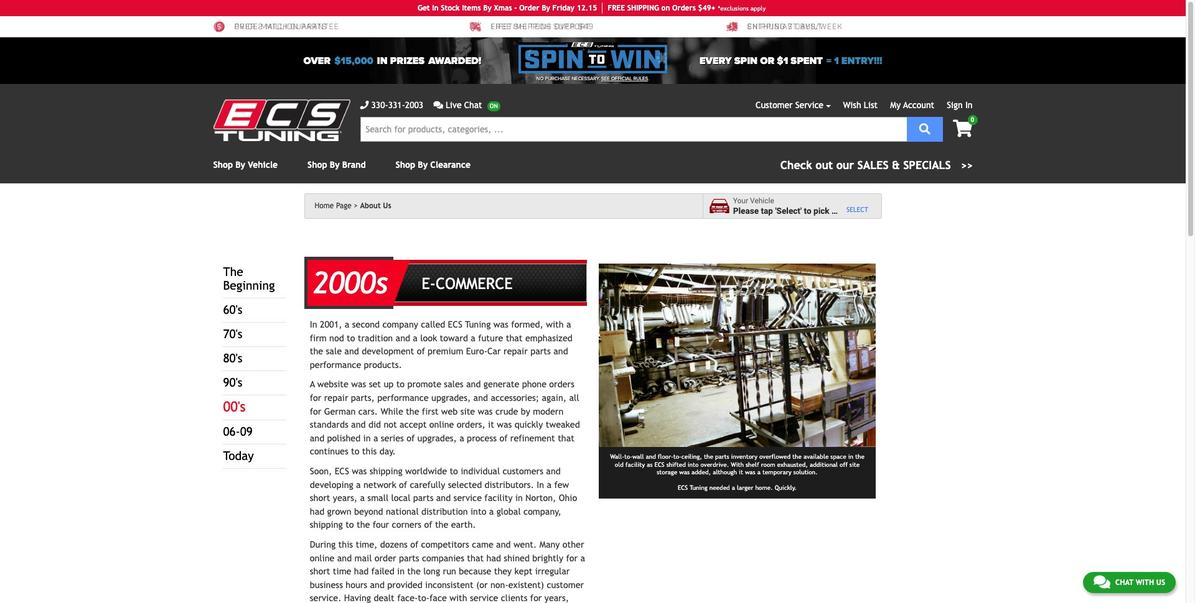 Task type: describe. For each thing, give the bounding box(es) containing it.
to- inside during this time, dozens of competitors came and went. many other online and mail order       parts companies that had shined brightly for a short time had failed in the long run because       they kept irregular business hours and provided inconsistent (or non-existent) customer service.       having dealt face-to-face with service clients for ye
[[418, 594, 430, 604]]

existent)
[[509, 580, 544, 591]]

quickly
[[515, 420, 543, 430]]

sales & specials
[[858, 159, 951, 172]]

set
[[369, 379, 381, 390]]

second
[[352, 319, 380, 330]]

polished
[[327, 433, 361, 444]]

time,
[[356, 540, 378, 550]]

sale
[[326, 346, 342, 357]]

330-331-2003
[[371, 100, 424, 110]]

a inside wall-to-wall and floor-to-ceiling, the parts inventory overflowed the available space in the old facility as ecs shifted into overdrive. with shelf room exhausted, additional off site storage was added, although it was a temporary solution.
[[758, 470, 761, 476]]

developing
[[310, 480, 354, 490]]

and right sales
[[466, 379, 481, 390]]

into inside soon, ecs was shipping worldwide to individual customers and developing a network of carefully       selected distributors. in a few short years, a small local parts and service facility in norton,       ohio had grown beyond national distribution into a global company, shipping to the four corners       of the earth.
[[471, 507, 487, 517]]

$49+
[[698, 4, 716, 12]]

70's link
[[223, 328, 243, 341]]

during this time, dozens of competitors came and went. many other online and mail order       parts companies that had shined brightly for a short time had failed in the long run because       they kept irregular business hours and provided inconsistent (or non-existent) customer service.       having dealt face-to-face with service clients for ye
[[310, 540, 585, 604]]

shop for shop by vehicle
[[213, 160, 233, 170]]

was down "shifted"
[[679, 470, 690, 476]]

see
[[602, 76, 610, 82]]

ecs tuning image
[[213, 100, 350, 141]]

all
[[569, 393, 579, 403]]

failed
[[371, 567, 395, 577]]

today
[[223, 450, 254, 463]]

during
[[310, 540, 336, 550]]

additional
[[810, 462, 838, 469]]

and up continues
[[310, 433, 325, 444]]

90's
[[223, 376, 243, 390]]

get
[[418, 4, 430, 12]]

built
[[800, 23, 823, 32]]

tuning inside in 2001, a second company called ecs tuning was formed, with a firm nod to tradition and a look       toward a future that emphasized the sale and development of premium euro-car repair parts and performance products.
[[465, 319, 491, 330]]

short inside during this time, dozens of competitors came and went. many other online and mail order       parts companies that had shined brightly for a short time had failed in the long run because       they kept irregular business hours and provided inconsistent (or non-existent) customer service.       having dealt face-to-face with service clients for ye
[[310, 567, 330, 577]]

a down did
[[374, 433, 378, 444]]

that inside during this time, dozens of competitors came and went. many other online and mail order       parts companies that had shined brightly for a short time had failed in the long run because       they kept irregular business hours and provided inconsistent (or non-existent) customer service.       having dealt face-to-face with service clients for ye
[[467, 553, 484, 564]]

brightly
[[533, 553, 564, 564]]

1 vertical spatial shipping
[[370, 466, 403, 477]]

customer service button
[[756, 99, 831, 112]]

series
[[381, 433, 404, 444]]

the inside during this time, dozens of competitors came and went. many other online and mail order       parts companies that had shined brightly for a short time had failed in the long run because       they kept irregular business hours and provided inconsistent (or non-existent) customer service.       having dealt face-to-face with service clients for ye
[[407, 567, 421, 577]]

of right process
[[500, 433, 508, 444]]

in inside in 2001, a second company called ecs tuning was formed, with a firm nod to tradition and a look       toward a future that emphasized the sale and development of premium euro-car repair parts and performance products.
[[310, 319, 317, 330]]

and inside wall-to-wall and floor-to-ceiling, the parts inventory overflowed the available space in the old facility as ecs shifted into overdrive. with shelf room exhausted, additional off site storage was added, although it was a temporary solution.
[[646, 454, 656, 461]]

process
[[467, 433, 497, 444]]

support
[[553, 23, 591, 32]]

this inside during this time, dozens of competitors came and went. many other online and mail order       parts companies that had shined brightly for a short time had failed in the long run because       they kept irregular business hours and provided inconsistent (or non-existent) customer service.       having dealt face-to-face with service clients for ye
[[338, 540, 353, 550]]

overflowed
[[760, 454, 791, 461]]

wall-to-wall and floor-to-ceiling, the parts inventory overflowed the available space in the old facility as ecs shifted into overdrive. with shelf room exhausted, additional off site storage was added, although it was a temporary solution.
[[610, 454, 865, 476]]

it inside wall-to-wall and floor-to-ceiling, the parts inventory overflowed the available space in the old facility as ecs shifted into overdrive. with shelf room exhausted, additional off site storage was added, although it was a temporary solution.
[[739, 470, 743, 476]]

days/week
[[795, 23, 843, 32]]

by for shop by brand
[[330, 160, 340, 170]]

chat with us link
[[1083, 573, 1176, 594]]

individual
[[461, 466, 500, 477]]

60's
[[223, 303, 243, 317]]

in right get
[[432, 4, 439, 12]]

every spin or $1 spent = 1 entry!!!
[[700, 54, 883, 67]]

a right 2001,
[[345, 319, 350, 330]]

phone image
[[360, 101, 369, 110]]

carefully
[[410, 480, 445, 490]]

in right sign
[[966, 100, 973, 110]]

provided
[[388, 580, 423, 591]]

guarantee
[[291, 23, 339, 32]]

non-
[[491, 580, 509, 591]]

to inside in 2001, a second company called ecs tuning was formed, with a firm nod to tradition and a look       toward a future that emphasized the sale and development of premium euro-car repair parts and performance products.
[[347, 333, 355, 343]]

a left global
[[489, 507, 494, 517]]

of up local
[[399, 480, 407, 490]]

and down generate on the bottom of the page
[[474, 393, 488, 403]]

parts inside during this time, dozens of competitors came and went. many other online and mail order       parts companies that had shined brightly for a short time had failed in the long run because       they kept irregular business hours and provided inconsistent (or non-existent) customer service.       having dealt face-to-face with service clients for ye
[[399, 553, 419, 564]]

cars.
[[358, 406, 378, 417]]

with inside during this time, dozens of competitors came and went. many other online and mail order       parts companies that had shined brightly for a short time had failed in the long run because       they kept irregular business hours and provided inconsistent (or non-existent) customer service.       having dealt face-to-face with service clients for ye
[[450, 594, 467, 604]]

about
[[360, 202, 381, 210]]

friday
[[553, 4, 575, 12]]

live
[[446, 100, 462, 110]]

parts inside wall-to-wall and floor-to-ceiling, the parts inventory overflowed the available space in the old facility as ecs shifted into overdrive. with shelf room exhausted, additional off site storage was added, although it was a temporary solution.
[[715, 454, 730, 461]]

by for shop by vehicle
[[236, 160, 245, 170]]

orders
[[549, 379, 575, 390]]

was inside soon, ecs was shipping worldwide to individual customers and developing a network of carefully       selected distributors. in a few short years, a small local parts and service facility in norton,       ohio had grown beyond national distribution into a global company, shipping to the four corners       of the earth.
[[352, 466, 367, 477]]

search image
[[920, 123, 931, 134]]

site inside wall-to-wall and floor-to-ceiling, the parts inventory overflowed the available space in the old facility as ecs shifted into overdrive. with shelf room exhausted, additional off site storage was added, although it was a temporary solution.
[[850, 462, 860, 469]]

account
[[903, 100, 935, 110]]

spent
[[791, 54, 823, 67]]

tap
[[761, 206, 773, 216]]

and up time
[[337, 553, 352, 564]]

larger
[[737, 485, 754, 492]]

1 horizontal spatial to-
[[624, 454, 633, 461]]

enthusiast built link
[[726, 21, 823, 32]]

distributors.
[[485, 480, 534, 490]]

few
[[554, 480, 569, 490]]

ecs inside wall-to-wall and floor-to-ceiling, the parts inventory overflowed the available space in the old facility as ecs shifted into overdrive. with shelf room exhausted, additional off site storage was added, although it was a temporary solution.
[[655, 462, 665, 469]]

commerce
[[436, 275, 513, 293]]

in inside soon, ecs was shipping worldwide to individual customers and developing a network of carefully       selected distributors. in a few short years, a small local parts and service facility in norton,       ohio had grown beyond national distribution into a global company, shipping to the four corners       of the earth.
[[537, 480, 544, 490]]

enthusiast
[[748, 23, 798, 32]]

for down a
[[310, 393, 322, 403]]

space
[[831, 454, 847, 461]]

70's
[[223, 328, 243, 341]]

was down shelf
[[745, 470, 756, 476]]

over for over $15,000 in prizes
[[304, 54, 331, 67]]

ship
[[628, 4, 643, 12]]

to down grown
[[346, 520, 354, 531]]

brand
[[342, 160, 366, 170]]

it inside a website was set up to promote sales and generate phone orders for repair parts, performance       upgrades, and accessories; again, all for german cars. while the first web site was crude by modern standards and did not accept online orders, it was quickly tweaked and polished in a series of       upgrades, a process of refinement that continues to this day.
[[488, 420, 494, 430]]

and up few
[[546, 466, 561, 477]]

in inside during this time, dozens of competitors came and went. many other online and mail order       parts companies that had shined brightly for a short time had failed in the long run because       they kept irregular business hours and provided inconsistent (or non-existent) customer service.       having dealt face-to-face with service clients for ye
[[397, 567, 405, 577]]

to inside "your vehicle please tap 'select' to pick a vehicle"
[[804, 206, 812, 216]]

a up emphasized
[[567, 319, 571, 330]]

into inside wall-to-wall and floor-to-ceiling, the parts inventory overflowed the available space in the old facility as ecs shifted into overdrive. with shelf room exhausted, additional off site storage was added, although it was a temporary solution.
[[688, 462, 699, 469]]

shop by brand
[[308, 160, 366, 170]]

inconsistent
[[425, 580, 474, 591]]

sign in
[[947, 100, 973, 110]]

of inside in 2001, a second company called ecs tuning was formed, with a firm nod to tradition and a look       toward a future that emphasized the sale and development of premium euro-car repair parts and performance products.
[[417, 346, 425, 357]]

shop for shop by clearance
[[396, 160, 415, 170]]

called
[[421, 319, 445, 330]]

inventory
[[731, 454, 758, 461]]

added,
[[692, 470, 711, 476]]

no purchase necessary. see official rules .
[[537, 76, 650, 82]]

2003
[[405, 100, 424, 110]]

0 vertical spatial vehicle
[[248, 160, 278, 170]]

customer service
[[756, 100, 824, 110]]

the inside in 2001, a second company called ecs tuning was formed, with a firm nod to tradition and a look       toward a future that emphasized the sale and development of premium euro-car repair parts and performance products.
[[310, 346, 323, 357]]

face
[[430, 594, 447, 604]]

free
[[608, 4, 625, 12]]

to down polished
[[351, 447, 360, 457]]

for up standards
[[310, 406, 322, 417]]

the inside a website was set up to promote sales and generate phone orders for repair parts, performance       upgrades, and accessories; again, all for german cars. while the first web site was crude by modern standards and did not accept online orders, it was quickly tweaked and polished in a series of       upgrades, a process of refinement that continues to this day.
[[406, 406, 419, 417]]

shop by brand link
[[308, 160, 366, 170]]

quickly.
[[775, 485, 797, 492]]

a inside during this time, dozens of competitors came and went. many other online and mail order       parts companies that had shined brightly for a short time had failed in the long run because       they kept irregular business hours and provided inconsistent (or non-existent) customer service.       having dealt face-to-face with service clients for ye
[[581, 553, 585, 564]]

firm
[[310, 333, 327, 343]]

and down emphasized
[[554, 346, 568, 357]]

'select'
[[775, 206, 802, 216]]

was up parts,
[[351, 379, 366, 390]]

site inside a website was set up to promote sales and generate phone orders for repair parts, performance       upgrades, and accessories; again, all for german cars. while the first web site was crude by modern standards and did not accept online orders, it was quickly tweaked and polished in a series of       upgrades, a process of refinement that continues to this day.
[[461, 406, 475, 417]]

sign
[[947, 100, 963, 110]]

and right sale
[[345, 346, 359, 357]]

and down company
[[396, 333, 410, 343]]

ecs inside soon, ecs was shipping worldwide to individual customers and developing a network of carefully       selected distributors. in a few short years, a small local parts and service facility in norton,       ohio had grown beyond national distribution into a global company, shipping to the four corners       of the earth.
[[335, 466, 349, 477]]

german
[[324, 406, 356, 417]]

by left xmas
[[483, 4, 492, 12]]

order
[[519, 4, 540, 12]]

by for shop by clearance
[[418, 160, 428, 170]]

price match guarantee
[[234, 23, 339, 32]]

0 horizontal spatial chat
[[464, 100, 482, 110]]

in left prizes
[[377, 54, 388, 67]]

company
[[383, 319, 418, 330]]

million
[[266, 23, 299, 32]]

in inside soon, ecs was shipping worldwide to individual customers and developing a network of carefully       selected distributors. in a few short years, a small local parts and service facility in norton,       ohio had grown beyond national distribution into a global company, shipping to the four corners       of the earth.
[[516, 493, 523, 504]]

as
[[647, 462, 653, 469]]

and left did
[[351, 420, 366, 430]]

global
[[497, 507, 521, 517]]

0 vertical spatial upgrades,
[[432, 393, 471, 403]]

2 horizontal spatial had
[[487, 553, 501, 564]]

2001,
[[320, 319, 342, 330]]

1 vertical spatial upgrades,
[[418, 433, 457, 444]]

time
[[333, 567, 351, 577]]

of down the 'accept'
[[407, 433, 415, 444]]

a up beyond
[[360, 493, 365, 504]]

ecs inside in 2001, a second company called ecs tuning was formed, with a firm nod to tradition and a look       toward a future that emphasized the sale and development of premium euro-car repair parts and performance products.
[[448, 319, 463, 330]]

modern
[[533, 406, 564, 417]]

(or
[[476, 580, 488, 591]]

a up euro-
[[471, 333, 476, 343]]

development
[[362, 346, 414, 357]]

this inside a website was set up to promote sales and generate phone orders for repair parts, performance       upgrades, and accessories; again, all for german cars. while the first web site was crude by modern standards and did not accept online orders, it was quickly tweaked and polished in a series of       upgrades, a process of refinement that continues to this day.
[[362, 447, 377, 457]]

ecs tuning 'spin to win' contest logo image
[[519, 42, 667, 73]]

the beginning
[[223, 265, 275, 293]]

e-commerce
[[422, 275, 513, 293]]

today link
[[223, 450, 254, 463]]

had inside soon, ecs was shipping worldwide to individual customers and developing a network of carefully       selected distributors. in a few short years, a small local parts and service facility in norton,       ohio had grown beyond national distribution into a global company, shipping to the four corners       of the earth.
[[310, 507, 325, 517]]

service inside during this time, dozens of competitors came and went. many other online and mail order       parts companies that had shined brightly for a short time had failed in the long run because       they kept irregular business hours and provided inconsistent (or non-existent) customer service.       having dealt face-to-face with service clients for ye
[[470, 594, 498, 604]]

the right space
[[856, 454, 865, 461]]

repair inside a website was set up to promote sales and generate phone orders for repair parts, performance       upgrades, and accessories; again, all for german cars. while the first web site was crude by modern standards and did not accept online orders, it was quickly tweaked and polished in a series of       upgrades, a process of refinement that continues to this day.
[[324, 393, 348, 403]]

for down other
[[566, 553, 578, 564]]

storage
[[657, 470, 678, 476]]

the up overdrive.
[[704, 454, 714, 461]]

went.
[[514, 540, 537, 550]]

shop for shop by brand
[[308, 160, 327, 170]]

a left look
[[413, 333, 418, 343]]

network
[[364, 480, 396, 490]]



Task type: vqa. For each thing, say whether or not it's contained in the screenshot.
THE WISH
yes



Task type: locate. For each thing, give the bounding box(es) containing it.
1 horizontal spatial it
[[739, 470, 743, 476]]

0 horizontal spatial over
[[234, 23, 256, 32]]

not
[[384, 420, 397, 430]]

crude
[[496, 406, 518, 417]]

1 horizontal spatial shipping
[[370, 466, 403, 477]]

products.
[[364, 360, 402, 370]]

Search text field
[[360, 117, 907, 142]]

free ship ping on orders $49+ *exclusions apply
[[608, 4, 766, 12]]

over down guarantee
[[304, 54, 331, 67]]

national
[[386, 507, 419, 517]]

price match guarantee link
[[213, 21, 339, 32]]

shop by vehicle link
[[213, 160, 278, 170]]

1 vertical spatial short
[[310, 567, 330, 577]]

e-
[[422, 275, 436, 293]]

0 link
[[943, 115, 978, 139]]

run
[[443, 567, 456, 577]]

1 shop from the left
[[213, 160, 233, 170]]

to- up "shifted"
[[674, 454, 682, 461]]

2 horizontal spatial to-
[[674, 454, 682, 461]]

in up the firm
[[310, 319, 317, 330]]

2 horizontal spatial with
[[1136, 579, 1155, 588]]

over
[[234, 23, 256, 32], [304, 54, 331, 67]]

a inside "your vehicle please tap 'select' to pick a vehicle"
[[832, 206, 836, 216]]

1 vertical spatial facility
[[485, 493, 513, 504]]

by left the clearance
[[418, 160, 428, 170]]

wish
[[843, 100, 862, 110]]

1 horizontal spatial vehicle
[[750, 197, 774, 206]]

was inside in 2001, a second company called ecs tuning was formed, with a firm nod to tradition and a look       toward a future that emphasized the sale and development of premium euro-car repair parts and performance products.
[[494, 319, 509, 330]]

my account link
[[891, 100, 935, 110]]

0 horizontal spatial tuning
[[465, 319, 491, 330]]

over inside over 2 million parts link
[[234, 23, 256, 32]]

site up orders, at the left bottom of page
[[461, 406, 475, 417]]

wall-
[[610, 454, 624, 461]]

it up process
[[488, 420, 494, 430]]

in
[[377, 54, 388, 67], [363, 433, 371, 444], [848, 454, 854, 461], [516, 493, 523, 504], [397, 567, 405, 577]]

performance inside in 2001, a second company called ecs tuning was formed, with a firm nod to tradition and a look       toward a future that emphasized the sale and development of premium euro-car repair parts and performance products.
[[310, 360, 361, 370]]

online down web
[[430, 420, 454, 430]]

2 shop from the left
[[308, 160, 327, 170]]

1 horizontal spatial over
[[304, 54, 331, 67]]

with inside chat with us link
[[1136, 579, 1155, 588]]

1 vertical spatial that
[[558, 433, 575, 444]]

0 vertical spatial over
[[234, 23, 256, 32]]

us right comments image at bottom right
[[1157, 579, 1166, 588]]

1 horizontal spatial repair
[[504, 346, 528, 357]]

that up because
[[467, 553, 484, 564]]

to right nod
[[347, 333, 355, 343]]

0 horizontal spatial that
[[467, 553, 484, 564]]

00's
[[223, 399, 246, 415]]

0 horizontal spatial to-
[[418, 594, 430, 604]]

of down "distribution"
[[424, 520, 432, 531]]

ecs right the as
[[655, 462, 665, 469]]

while
[[381, 406, 403, 417]]

us
[[383, 202, 391, 210], [1157, 579, 1166, 588]]

the
[[223, 265, 243, 279]]

by left the brand
[[330, 160, 340, 170]]

stock
[[441, 4, 460, 12]]

chat right live
[[464, 100, 482, 110]]

1 vertical spatial online
[[310, 553, 335, 564]]

the up provided
[[407, 567, 421, 577]]

0 vertical spatial into
[[688, 462, 699, 469]]

and down failed
[[370, 580, 385, 591]]

that inside a website was set up to promote sales and generate phone orders for repair parts, performance       upgrades, and accessories; again, all for german cars. while the first web site was crude by modern standards and did not accept online orders, it was quickly tweaked and polished in a series of       upgrades, a process of refinement that continues to this day.
[[558, 433, 575, 444]]

service down selected
[[454, 493, 482, 504]]

free
[[491, 23, 512, 32]]

1 vertical spatial repair
[[324, 393, 348, 403]]

0 horizontal spatial this
[[338, 540, 353, 550]]

2 vertical spatial that
[[467, 553, 484, 564]]

short down 'developing'
[[310, 493, 330, 504]]

*exclusions apply link
[[718, 3, 766, 13]]

vehicle inside "your vehicle please tap 'select' to pick a vehicle"
[[750, 197, 774, 206]]

ecs down "shifted"
[[678, 485, 688, 492]]

0 vertical spatial performance
[[310, 360, 361, 370]]

it down with
[[739, 470, 743, 476]]

80's link
[[223, 352, 243, 366]]

1 vertical spatial vehicle
[[750, 197, 774, 206]]

1 horizontal spatial us
[[1157, 579, 1166, 588]]

0 vertical spatial that
[[506, 333, 523, 343]]

to left pick
[[804, 206, 812, 216]]

this left day.
[[362, 447, 377, 457]]

select link
[[847, 206, 869, 214]]

1 horizontal spatial into
[[688, 462, 699, 469]]

1 vertical spatial this
[[338, 540, 353, 550]]

shopping cart image
[[953, 120, 973, 138]]

0 horizontal spatial site
[[461, 406, 475, 417]]

website
[[317, 379, 349, 390]]

2 horizontal spatial shipping
[[514, 23, 552, 32]]

had left grown
[[310, 507, 325, 517]]

toward
[[440, 333, 468, 343]]

0 horizontal spatial facility
[[485, 493, 513, 504]]

0 horizontal spatial with
[[450, 594, 467, 604]]

home page
[[315, 202, 352, 210]]

0 vertical spatial chat
[[464, 100, 482, 110]]

vehicle
[[248, 160, 278, 170], [750, 197, 774, 206]]

by
[[521, 406, 530, 417]]

service down the (or
[[470, 594, 498, 604]]

companies
[[422, 553, 465, 564]]

look
[[420, 333, 437, 343]]

home.
[[756, 485, 773, 492]]

shipping 7 days/week
[[748, 23, 843, 32]]

0 vertical spatial this
[[362, 447, 377, 457]]

1 horizontal spatial with
[[546, 319, 564, 330]]

and up shined
[[496, 540, 511, 550]]

parts up overdrive.
[[715, 454, 730, 461]]

1 horizontal spatial site
[[850, 462, 860, 469]]

0 horizontal spatial repair
[[324, 393, 348, 403]]

this
[[362, 447, 377, 457], [338, 540, 353, 550]]

mail
[[355, 553, 372, 564]]

1 horizontal spatial had
[[354, 567, 369, 577]]

0 horizontal spatial it
[[488, 420, 494, 430]]

with down inconsistent
[[450, 594, 467, 604]]

0 vertical spatial us
[[383, 202, 391, 210]]

was up orders, at the left bottom of page
[[478, 406, 493, 417]]

parts inside in 2001, a second company called ecs tuning was formed, with a firm nod to tradition and a look       toward a future that emphasized the sale and development of premium euro-car repair parts and performance products.
[[531, 346, 551, 357]]

this left time,
[[338, 540, 353, 550]]

official
[[611, 76, 632, 82]]

performance inside a website was set up to promote sales and generate phone orders for repair parts, performance       upgrades, and accessories; again, all for german cars. while the first web site was crude by modern standards and did not accept online orders, it was quickly tweaked and polished in a series of       upgrades, a process of refinement that continues to this day.
[[377, 393, 429, 403]]

1 horizontal spatial online
[[430, 420, 454, 430]]

pick
[[814, 206, 830, 216]]

in inside wall-to-wall and floor-to-ceiling, the parts inventory overflowed the available space in the old facility as ecs shifted into overdrive. with shelf room exhausted, additional off site storage was added, although it was a temporary solution.
[[848, 454, 854, 461]]

repair right car
[[504, 346, 528, 357]]

the down beyond
[[357, 520, 370, 531]]

00's link
[[223, 399, 246, 415]]

apply
[[751, 5, 766, 12]]

and up "distribution"
[[436, 493, 451, 504]]

1 vertical spatial it
[[739, 470, 743, 476]]

3 shop from the left
[[396, 160, 415, 170]]

comments image
[[1094, 575, 1111, 590]]

hours
[[346, 580, 368, 591]]

1 horizontal spatial tuning
[[690, 485, 708, 492]]

had down mail on the bottom left of the page
[[354, 567, 369, 577]]

no
[[537, 76, 544, 82]]

0 vertical spatial tuning
[[465, 319, 491, 330]]

service
[[796, 100, 824, 110]]

a
[[832, 206, 836, 216], [345, 319, 350, 330], [567, 319, 571, 330], [413, 333, 418, 343], [471, 333, 476, 343], [374, 433, 378, 444], [460, 433, 464, 444], [758, 470, 761, 476], [356, 480, 361, 490], [547, 480, 552, 490], [732, 485, 735, 492], [360, 493, 365, 504], [489, 507, 494, 517], [581, 553, 585, 564]]

09
[[240, 425, 253, 439]]

refinement
[[510, 433, 555, 444]]

0 vertical spatial short
[[310, 493, 330, 504]]

future
[[478, 333, 503, 343]]

distribution
[[422, 507, 468, 517]]

vehicle up the tap
[[750, 197, 774, 206]]

the down the firm
[[310, 346, 323, 357]]

over for over 2 million parts
[[234, 23, 256, 32]]

2 horizontal spatial shop
[[396, 160, 415, 170]]

1 vertical spatial over
[[304, 54, 331, 67]]

online down during
[[310, 553, 335, 564]]

with
[[731, 462, 744, 469]]

shipping
[[514, 23, 552, 32], [370, 466, 403, 477], [310, 520, 343, 531]]

orders,
[[457, 420, 486, 430]]

in inside a website was set up to promote sales and generate phone orders for repair parts, performance       upgrades, and accessories; again, all for german cars. while the first web site was crude by modern standards and did not accept online orders, it was quickly tweaked and polished in a series of       upgrades, a process of refinement that continues to this day.
[[363, 433, 371, 444]]

1 vertical spatial into
[[471, 507, 487, 517]]

ceiling,
[[682, 454, 702, 461]]

a left few
[[547, 480, 552, 490]]

the up exhausted,
[[793, 454, 802, 461]]

0 vertical spatial shipping
[[514, 23, 552, 32]]

to up selected
[[450, 466, 458, 477]]

facility up global
[[485, 493, 513, 504]]

short up the business
[[310, 567, 330, 577]]

2 vertical spatial shipping
[[310, 520, 343, 531]]

shop
[[213, 160, 233, 170], [308, 160, 327, 170], [396, 160, 415, 170]]

2 vertical spatial had
[[354, 567, 369, 577]]

1 horizontal spatial performance
[[377, 393, 429, 403]]

repair inside in 2001, a second company called ecs tuning was formed, with a firm nod to tradition and a look       toward a future that emphasized the sale and development of premium euro-car repair parts and performance products.
[[504, 346, 528, 357]]

dealt
[[374, 594, 395, 604]]

in up provided
[[397, 567, 405, 577]]

a down orders, at the left bottom of page
[[460, 433, 464, 444]]

of right the 'dozens'
[[410, 540, 419, 550]]

1 vertical spatial tuning
[[690, 485, 708, 492]]

to right up
[[396, 379, 405, 390]]

face-
[[397, 594, 418, 604]]

short inside soon, ecs was shipping worldwide to individual customers and developing a network of carefully       selected distributors. in a few short years, a small local parts and service facility in norton,       ohio had grown beyond national distribution into a global company, shipping to the four corners       of the earth.
[[310, 493, 330, 504]]

0 horizontal spatial online
[[310, 553, 335, 564]]

parts inside soon, ecs was shipping worldwide to individual customers and developing a network of carefully       selected distributors. in a few short years, a small local parts and service facility in norton,       ohio had grown beyond national distribution into a global company, shipping to the four corners       of the earth.
[[413, 493, 434, 504]]

a left the larger
[[732, 485, 735, 492]]

$49
[[578, 23, 594, 32]]

1 vertical spatial service
[[470, 594, 498, 604]]

0 vertical spatial service
[[454, 493, 482, 504]]

vehicle
[[839, 206, 866, 216]]

into up earth.
[[471, 507, 487, 517]]

facility inside wall-to-wall and floor-to-ceiling, the parts inventory overflowed the available space in the old facility as ecs shifted into overdrive. with shelf room exhausted, additional off site storage was added, although it was a temporary solution.
[[626, 462, 645, 469]]

0 vertical spatial had
[[310, 507, 325, 517]]

0 horizontal spatial had
[[310, 507, 325, 517]]

2 vertical spatial with
[[450, 594, 467, 604]]

for down existent)
[[530, 594, 542, 604]]

service.
[[310, 594, 342, 604]]

performance up while
[[377, 393, 429, 403]]

shop by vehicle
[[213, 160, 278, 170]]

parts right 'million'
[[301, 23, 327, 32]]

with up emphasized
[[546, 319, 564, 330]]

site right off at the bottom of the page
[[850, 462, 860, 469]]

2 short from the top
[[310, 567, 330, 577]]

into down ceiling,
[[688, 462, 699, 469]]

small
[[368, 493, 389, 504]]

0 horizontal spatial vehicle
[[248, 160, 278, 170]]

in down did
[[363, 433, 371, 444]]

2 horizontal spatial that
[[558, 433, 575, 444]]

a down other
[[581, 553, 585, 564]]

parts down the 'dozens'
[[399, 553, 419, 564]]

generate
[[484, 379, 520, 390]]

entry!!!
[[842, 54, 883, 67]]

a down shelf
[[758, 470, 761, 476]]

1 vertical spatial performance
[[377, 393, 429, 403]]

was down crude
[[497, 420, 512, 430]]

1 vertical spatial us
[[1157, 579, 1166, 588]]

get in stock items by xmas - order by friday 12.15
[[418, 4, 597, 12]]

1 vertical spatial with
[[1136, 579, 1155, 588]]

orders
[[673, 4, 696, 12]]

continues
[[310, 447, 349, 457]]

grown
[[327, 507, 352, 517]]

60's link
[[223, 303, 243, 317]]

1 horizontal spatial shop
[[308, 160, 327, 170]]

my
[[891, 100, 901, 110]]

chat right comments image at bottom right
[[1116, 579, 1134, 588]]

0 horizontal spatial into
[[471, 507, 487, 517]]

competitors
[[421, 540, 469, 550]]

old
[[615, 462, 624, 469]]

vehicle down ecs tuning image
[[248, 160, 278, 170]]

0 vertical spatial facility
[[626, 462, 645, 469]]

every
[[700, 54, 732, 67]]

prizes
[[390, 54, 425, 67]]

items
[[462, 4, 481, 12]]

had up they
[[487, 553, 501, 564]]

your
[[733, 197, 748, 206]]

1 horizontal spatial chat
[[1116, 579, 1134, 588]]

in 2001, a second company called ecs tuning was formed, with a firm nod to tradition and a look       toward a future that emphasized the sale and development of premium euro-car repair parts and performance products.
[[310, 319, 573, 370]]

facility down wall
[[626, 462, 645, 469]]

0 vertical spatial with
[[546, 319, 564, 330]]

1 vertical spatial site
[[850, 462, 860, 469]]

tuning up future
[[465, 319, 491, 330]]

0 vertical spatial site
[[461, 406, 475, 417]]

to- down provided
[[418, 594, 430, 604]]

ecs up 'developing'
[[335, 466, 349, 477]]

in down distributors.
[[516, 493, 523, 504]]

tuning down added,
[[690, 485, 708, 492]]

online inside a website was set up to promote sales and generate phone orders for repair parts, performance       upgrades, and accessories; again, all for german cars. while the first web site was crude by modern standards and did not accept online orders, it was quickly tweaked and polished in a series of       upgrades, a process of refinement that continues to this day.
[[430, 420, 454, 430]]

us right about
[[383, 202, 391, 210]]

06-09
[[223, 425, 253, 439]]

0 horizontal spatial us
[[383, 202, 391, 210]]

0 vertical spatial it
[[488, 420, 494, 430]]

1 vertical spatial chat
[[1116, 579, 1134, 588]]

with inside in 2001, a second company called ecs tuning was formed, with a firm nod to tradition and a look       toward a future that emphasized the sale and development of premium euro-car repair parts and performance products.
[[546, 319, 564, 330]]

1 horizontal spatial facility
[[626, 462, 645, 469]]

the up the 'accept'
[[406, 406, 419, 417]]

comments image
[[434, 101, 443, 110]]

1 horizontal spatial that
[[506, 333, 523, 343]]

online inside during this time, dozens of competitors came and went. many other online and mail order       parts companies that had shined brightly for a short time had failed in the long run because       they kept irregular business hours and provided inconsistent (or non-existent) customer service.       having dealt face-to-face with service clients for ye
[[310, 553, 335, 564]]

0 vertical spatial online
[[430, 420, 454, 430]]

0 vertical spatial repair
[[504, 346, 528, 357]]

having
[[344, 594, 371, 604]]

service inside soon, ecs was shipping worldwide to individual customers and developing a network of carefully       selected distributors. in a few short years, a small local parts and service facility in norton,       ohio had grown beyond national distribution into a global company, shipping to the four corners       of the earth.
[[454, 493, 482, 504]]

order
[[375, 553, 396, 564]]

that inside in 2001, a second company called ecs tuning was formed, with a firm nod to tradition and a look       toward a future that emphasized the sale and development of premium euro-car repair parts and performance products.
[[506, 333, 523, 343]]

a up years,
[[356, 480, 361, 490]]

1 vertical spatial had
[[487, 553, 501, 564]]

to- left floor-
[[624, 454, 633, 461]]

a right pick
[[832, 206, 836, 216]]

of inside during this time, dozens of competitors came and went. many other online and mail order       parts companies that had shined brightly for a short time had failed in the long run because       they kept irregular business hours and provided inconsistent (or non-existent) customer service.       having dealt face-to-face with service clients for ye
[[410, 540, 419, 550]]

by right order
[[542, 4, 550, 12]]

0 horizontal spatial performance
[[310, 360, 361, 370]]

a
[[310, 379, 315, 390]]

the down "distribution"
[[435, 520, 449, 531]]

90's link
[[223, 376, 243, 390]]

ecs tuning needed a larger home. quickly.
[[678, 485, 797, 492]]

0 horizontal spatial shop
[[213, 160, 233, 170]]

upgrades, down the 'accept'
[[418, 433, 457, 444]]

although
[[713, 470, 737, 476]]

repair down website
[[324, 393, 348, 403]]

and up the as
[[646, 454, 656, 461]]

1 short from the top
[[310, 493, 330, 504]]

was up network
[[352, 466, 367, 477]]

parts down emphasized
[[531, 346, 551, 357]]

facility inside soon, ecs was shipping worldwide to individual customers and developing a network of carefully       selected distributors. in a few short years, a small local parts and service facility in norton,       ohio had grown beyond national distribution into a global company, shipping to the four corners       of the earth.
[[485, 493, 513, 504]]

in
[[432, 4, 439, 12], [966, 100, 973, 110], [310, 319, 317, 330], [537, 480, 544, 490]]

0 horizontal spatial shipping
[[310, 520, 343, 531]]

1 horizontal spatial this
[[362, 447, 377, 457]]

performance down sale
[[310, 360, 361, 370]]

business
[[310, 580, 343, 591]]

-
[[514, 4, 517, 12]]

long
[[423, 567, 440, 577]]



